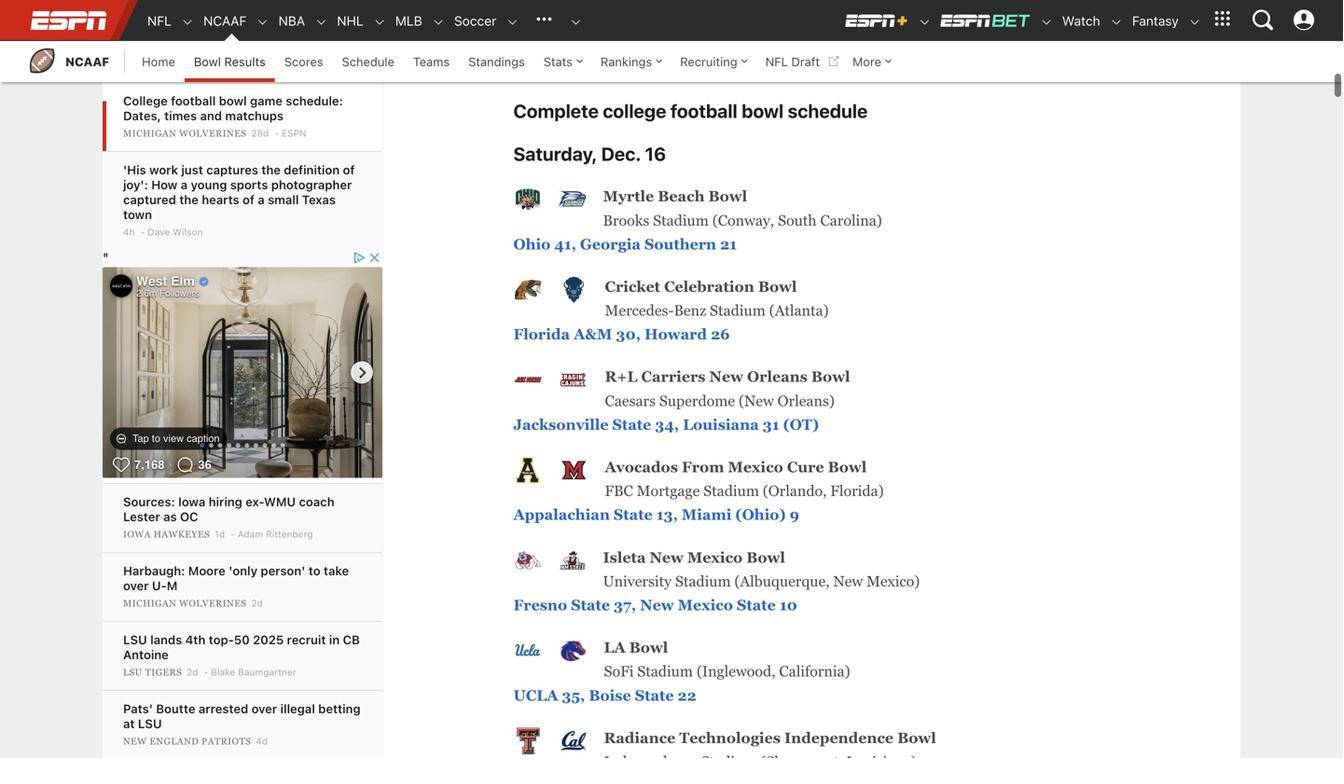 Task type: locate. For each thing, give the bounding box(es) containing it.
1 vertical spatial iowa
[[123, 529, 151, 540]]

stadium inside myrtle beach bowl brooks stadium (conway, south carolina) ohio 41, georgia southern 21
[[653, 212, 709, 229]]

nfl
[[147, 13, 172, 28], [765, 55, 788, 69]]

2d down the harbaugh: moore 'only person' to take over u-m link
[[251, 598, 263, 609]]

technologies
[[679, 730, 781, 746]]

bowl inside cricket celebration bowl mercedes-benz stadium (atlanta) florida a&m 30, howard 26
[[758, 278, 797, 295]]

betting
[[318, 702, 361, 716]]

recruiting link
[[671, 41, 756, 82]]

stadium up fresno state 37, new mexico state 10 link
[[675, 573, 731, 590]]

home link
[[133, 41, 185, 82]]

1 vertical spatial ncaaf
[[65, 55, 109, 69]]

hiring
[[209, 495, 242, 509]]

blake baumgartner
[[211, 667, 296, 678]]

bowl inside r+l carriers new orleans bowl caesars superdome (new orleans) jacksonville state 34, louisiana 31 (ot)
[[811, 369, 850, 385]]

to
[[308, 564, 320, 578]]

wmu
[[264, 495, 296, 509]]

1 vertical spatial michigan
[[123, 598, 177, 609]]

draft
[[791, 55, 820, 69]]

southern
[[644, 236, 716, 253]]

bowl up matchups
[[219, 94, 247, 108]]

iowa up oc
[[178, 495, 205, 509]]

4h
[[123, 227, 135, 237]]

41,
[[554, 236, 576, 253]]

4d
[[256, 736, 268, 747]]

'only
[[229, 564, 257, 578]]

0 horizontal spatial a
[[181, 178, 188, 192]]

the down "young" in the top left of the page
[[179, 193, 199, 207]]

new down university
[[640, 597, 674, 614]]

ncaaf link left home
[[28, 41, 109, 82]]

wilson
[[173, 227, 203, 237]]

0 horizontal spatial ncaaf link
[[28, 41, 109, 82]]

of
[[343, 163, 355, 177], [243, 193, 255, 207]]

0 vertical spatial mexico
[[728, 459, 783, 476]]

pats' boutte arrested over illegal betting at lsu link
[[123, 702, 361, 731]]

lands
[[150, 633, 182, 647]]

bowl up (albuquerque,
[[746, 549, 785, 566]]

1 vertical spatial of
[[243, 193, 255, 207]]

1 michigan wolverines link from the top
[[123, 128, 249, 139]]

antoine
[[123, 648, 169, 662]]

lsu down pats'
[[138, 717, 162, 731]]

miami
[[682, 507, 732, 523]]

bowl right the la
[[629, 639, 668, 656]]

0 vertical spatial iowa
[[178, 495, 205, 509]]

1 horizontal spatial of
[[343, 163, 355, 177]]

wolverines inside harbaugh: moore 'only person' to take over u-m michigan wolverines 2d
[[179, 598, 247, 609]]

34,
[[655, 416, 679, 433]]

football down recruiting
[[670, 100, 737, 122]]

bowl
[[219, 94, 247, 108], [742, 100, 784, 122]]

state left 22
[[635, 687, 674, 704]]

nba link
[[269, 1, 305, 41]]

1 vertical spatial mexico
[[687, 549, 743, 566]]

37,
[[614, 597, 636, 614]]

person'
[[261, 564, 305, 578]]

lsu down 'antoine' on the left of the page
[[123, 667, 142, 678]]

0 horizontal spatial football
[[171, 94, 216, 108]]

harbaugh: moore 'only person' to take over u-m link
[[123, 564, 349, 593]]

hawkeyes
[[154, 529, 210, 540]]

mexico inside avocados from mexico cure bowl fbc mortgage stadium (orlando, florida) appalachian state 13, miami (ohio) 9
[[728, 459, 783, 476]]

new up superdome
[[709, 369, 743, 385]]

scores link
[[275, 41, 333, 82]]

michigan down dates,
[[123, 128, 177, 139]]

watch link
[[1053, 1, 1100, 41]]

lsu inside pats' boutte arrested over illegal betting at lsu new england patriots 4d
[[138, 717, 162, 731]]

stadium down beach
[[653, 212, 709, 229]]

football up times
[[171, 94, 216, 108]]

1 vertical spatial nfl
[[765, 55, 788, 69]]

lsu for lsu tigers 2d
[[123, 667, 142, 678]]

4th
[[185, 633, 205, 647]]

liberty
[[699, 17, 755, 34]]

of down sports
[[243, 193, 255, 207]]

michigan wolverines link down times
[[123, 128, 249, 139]]

0 vertical spatial the
[[261, 163, 281, 177]]

0 vertical spatial michigan
[[123, 128, 177, 139]]

ncaaf link up bowl results
[[194, 1, 247, 41]]

0 horizontal spatial of
[[243, 193, 255, 207]]

0 vertical spatial 2d
[[251, 598, 263, 609]]

tigers
[[145, 667, 182, 678]]

at
[[123, 717, 135, 731]]

0 vertical spatial over
[[123, 579, 149, 593]]

m
[[167, 579, 177, 593]]

2d right tigers
[[187, 667, 198, 678]]

0 vertical spatial wolverines
[[179, 128, 247, 139]]

beach
[[658, 188, 705, 205]]

how
[[151, 178, 177, 192]]

illegal
[[280, 702, 315, 716]]

21
[[720, 236, 737, 253]]

sources: iowa hiring ex-wmu coach lester as oc link
[[123, 495, 334, 524]]

wolverines down the and
[[179, 128, 247, 139]]

no. 8 oregon 45, no. 23 liberty 6
[[513, 17, 768, 34]]

1 michigan from the top
[[123, 128, 177, 139]]

michigan wolverines 28d
[[123, 128, 269, 139]]

state left 10
[[737, 597, 776, 614]]

avocados from mexico cure bowl fbc mortgage stadium (orlando, florida) appalachian state 13, miami (ohio) 9
[[513, 459, 884, 523]]

a down just
[[181, 178, 188, 192]]

'his work just captures the definition of joy': how a young sports photographer captured the hearts of a small texas town
[[123, 163, 355, 222]]

1 horizontal spatial a
[[258, 193, 265, 207]]

coach
[[299, 495, 334, 509]]

stadium up "miami" at the bottom right of the page
[[703, 483, 759, 500]]

lsu up 'antoine' on the left of the page
[[123, 633, 147, 647]]

2 michigan from the top
[[123, 598, 177, 609]]

schedule:
[[286, 94, 343, 108]]

take
[[324, 564, 349, 578]]

0 vertical spatial michigan wolverines link
[[123, 128, 249, 139]]

small
[[268, 193, 299, 207]]

rankings
[[601, 55, 652, 69]]

over left u-
[[123, 579, 149, 593]]

bowl up (atlanta)
[[758, 278, 797, 295]]

matchups
[[225, 109, 284, 123]]

fantasy link
[[1123, 1, 1179, 41]]

new down 'at'
[[123, 736, 147, 747]]

bowl down "nfl draft" at right
[[742, 100, 784, 122]]

ncaaf right ncaaf icon
[[65, 55, 109, 69]]

1 vertical spatial michigan wolverines link
[[123, 598, 249, 609]]

mexico down the 31
[[728, 459, 783, 476]]

0 vertical spatial of
[[343, 163, 355, 177]]

superdome
[[659, 392, 735, 409]]

state inside avocados from mexico cure bowl fbc mortgage stadium (orlando, florida) appalachian state 13, miami (ohio) 9
[[614, 507, 653, 523]]

(conway,
[[712, 212, 774, 229]]

1 horizontal spatial iowa
[[178, 495, 205, 509]]

florida
[[513, 326, 570, 343]]

state down fbc
[[614, 507, 653, 523]]

michigan wolverines link down m
[[123, 598, 249, 609]]

0 horizontal spatial iowa
[[123, 529, 151, 540]]

a down sports
[[258, 193, 265, 207]]

espn
[[282, 128, 306, 139]]

nhl
[[337, 13, 363, 28]]

louisiana
[[683, 416, 759, 433]]

0 horizontal spatial over
[[123, 579, 149, 593]]

nfl for nfl draft
[[765, 55, 788, 69]]

1 horizontal spatial over
[[251, 702, 277, 716]]

1 horizontal spatial 2d
[[251, 598, 263, 609]]

6
[[759, 17, 768, 34]]

iowa inside the sources: iowa hiring ex-wmu coach lester as oc
[[178, 495, 205, 509]]

0 horizontal spatial 2d
[[187, 667, 198, 678]]

0 horizontal spatial no.
[[513, 17, 540, 34]]

stadium up 22
[[637, 663, 693, 680]]

mexico down "miami" at the bottom right of the page
[[687, 549, 743, 566]]

stadium up 26
[[710, 302, 766, 319]]

as
[[163, 510, 177, 524]]

captures
[[206, 163, 258, 177]]

0 horizontal spatial ncaaf
[[65, 55, 109, 69]]

stats
[[543, 55, 573, 69]]

michigan wolverines link for harbaugh: moore 'only person' to take over u-m
[[123, 598, 249, 609]]

state inside "la bowl sofi stadium (inglewood, california) ucla 35, boise state 22"
[[635, 687, 674, 704]]

lsu inside lsu tigers 2d
[[123, 667, 142, 678]]

bowl up orleans)
[[811, 369, 850, 385]]

joy':
[[123, 178, 148, 192]]

0 vertical spatial lsu
[[123, 633, 147, 647]]

the up sports
[[261, 163, 281, 177]]

pats'
[[123, 702, 153, 716]]

1 vertical spatial wolverines
[[179, 598, 247, 609]]

1 vertical spatial over
[[251, 702, 277, 716]]

nfl up home
[[147, 13, 172, 28]]

2 no. from the left
[[646, 17, 673, 34]]

bowl up (conway,
[[708, 188, 747, 205]]

(inglewood,
[[697, 663, 776, 680]]

1 wolverines from the top
[[179, 128, 247, 139]]

nfl left the "draft"
[[765, 55, 788, 69]]

la
[[604, 639, 625, 656]]

2 vertical spatial lsu
[[138, 717, 162, 731]]

mlb link
[[386, 1, 422, 41]]

0 horizontal spatial nfl
[[147, 13, 172, 28]]

oc
[[180, 510, 198, 524]]

state inside r+l carriers new orleans bowl caesars superdome (new orleans) jacksonville state 34, louisiana 31 (ot)
[[612, 416, 651, 433]]

michigan down u-
[[123, 598, 177, 609]]

1 horizontal spatial no.
[[646, 17, 673, 34]]

bowl inside "la bowl sofi stadium (inglewood, california) ucla 35, boise state 22"
[[629, 639, 668, 656]]

2 wolverines from the top
[[179, 598, 247, 609]]

wolverines down moore
[[179, 598, 247, 609]]

a
[[181, 178, 188, 192], [258, 193, 265, 207]]

harbaugh:
[[123, 564, 185, 578]]

mexico up "la bowl sofi stadium (inglewood, california) ucla 35, boise state 22"
[[678, 597, 733, 614]]

the
[[261, 163, 281, 177], [179, 193, 199, 207]]

no. left '8' at the left of page
[[513, 17, 540, 34]]

no. left 23
[[646, 17, 673, 34]]

dec.
[[601, 143, 641, 165]]

state down caesars
[[612, 416, 651, 433]]

iowa down the lester
[[123, 529, 151, 540]]

over up 4d
[[251, 702, 277, 716]]

2 michigan wolverines link from the top
[[123, 598, 249, 609]]

1 vertical spatial the
[[179, 193, 199, 207]]

results
[[224, 55, 266, 69]]

more
[[852, 55, 881, 69]]

1 horizontal spatial nfl
[[765, 55, 788, 69]]

bowl up florida)
[[828, 459, 867, 476]]

game
[[250, 94, 283, 108]]

1 horizontal spatial ncaaf
[[203, 13, 247, 28]]

orleans)
[[778, 392, 835, 409]]

1 horizontal spatial football
[[670, 100, 737, 122]]

1d
[[215, 529, 225, 540]]

stats link
[[534, 41, 591, 82]]

0 horizontal spatial bowl
[[219, 94, 247, 108]]

0 vertical spatial nfl
[[147, 13, 172, 28]]

1 vertical spatial lsu
[[123, 667, 142, 678]]

of right definition
[[343, 163, 355, 177]]

ncaaf up bowl results link
[[203, 13, 247, 28]]

lsu inside lsu lands 4th top-50 2025 recruit in cb antoine
[[123, 633, 147, 647]]



Task type: describe. For each thing, give the bounding box(es) containing it.
mexico for bowl
[[687, 549, 743, 566]]

new england patriots link
[[123, 736, 254, 747]]

mexico for cure
[[728, 459, 783, 476]]

radiance technologies independence bowl
[[604, 730, 936, 746]]

nfl draft link
[[756, 41, 843, 82]]

england
[[150, 736, 199, 747]]

photographer
[[271, 178, 352, 192]]

moore
[[188, 564, 225, 578]]

dave wilson
[[148, 227, 203, 237]]

ohio
[[513, 236, 551, 253]]

bowl left results
[[194, 55, 221, 69]]

lsu tigers link
[[123, 667, 185, 678]]

carolina)
[[820, 212, 882, 229]]

home
[[142, 55, 175, 69]]

nhl link
[[328, 1, 363, 41]]

arrested
[[198, 702, 248, 716]]

0 horizontal spatial the
[[179, 193, 199, 207]]

fbc
[[605, 483, 633, 500]]

ohio 41, georgia southern 21 link
[[513, 236, 737, 253]]

recruiting
[[680, 55, 737, 69]]

1 vertical spatial 2d
[[187, 667, 198, 678]]

mercedes-
[[605, 302, 674, 319]]

college
[[123, 94, 168, 108]]

schedule
[[342, 55, 394, 69]]

rittenberg
[[266, 529, 313, 540]]

22
[[678, 687, 696, 704]]

new inside pats' boutte arrested over illegal betting at lsu new england patriots 4d
[[123, 736, 147, 747]]

football inside college football bowl game schedule: dates, times and matchups
[[171, 94, 216, 108]]

over inside harbaugh: moore 'only person' to take over u-m michigan wolverines 2d
[[123, 579, 149, 593]]

ncaaf image
[[28, 47, 56, 75]]

teams link
[[404, 41, 459, 82]]

lsu for lsu lands 4th top-50 2025 recruit in cb antoine
[[123, 633, 147, 647]]

bowl inside isleta new mexico bowl university stadium (albuquerque, new mexico) fresno state 37, new mexico state 10
[[746, 549, 785, 566]]

dates,
[[123, 109, 161, 123]]

myrtle
[[603, 188, 654, 205]]

appalachian state 13, miami (ohio) 9 link
[[513, 507, 799, 523]]

georgia
[[580, 236, 641, 253]]

sources: iowa hiring ex-wmu coach lester as oc
[[123, 495, 334, 524]]

mlb
[[395, 13, 422, 28]]

complete college football bowl schedule
[[513, 100, 868, 122]]

michigan inside michigan wolverines 28d
[[123, 128, 177, 139]]

cb
[[343, 633, 360, 647]]

new up university
[[650, 549, 683, 566]]

cricket celebration bowl mercedes-benz stadium (atlanta) florida a&m 30, howard 26
[[513, 278, 829, 343]]

1 no. from the left
[[513, 17, 540, 34]]

south
[[778, 212, 817, 229]]

stadium inside cricket celebration bowl mercedes-benz stadium (atlanta) florida a&m 30, howard 26
[[710, 302, 766, 319]]

sports
[[230, 178, 268, 192]]

standings
[[468, 55, 525, 69]]

brooks
[[603, 212, 649, 229]]

bowl inside avocados from mexico cure bowl fbc mortgage stadium (orlando, florida) appalachian state 13, miami (ohio) 9
[[828, 459, 867, 476]]

'his
[[123, 163, 146, 177]]

watch
[[1062, 13, 1100, 28]]

just
[[181, 163, 203, 177]]

texas
[[302, 193, 336, 207]]

iowa inside iowa hawkeyes 1d
[[123, 529, 151, 540]]

nfl for nfl
[[147, 13, 172, 28]]

fresno
[[513, 597, 567, 614]]

over inside pats' boutte arrested over illegal betting at lsu new england patriots 4d
[[251, 702, 277, 716]]

myrtle beach bowl brooks stadium (conway, south carolina) ohio 41, georgia southern 21
[[513, 188, 882, 253]]

2d inside harbaugh: moore 'only person' to take over u-m michigan wolverines 2d
[[251, 598, 263, 609]]

1 horizontal spatial ncaaf link
[[194, 1, 247, 41]]

new inside r+l carriers new orleans bowl caesars superdome (new orleans) jacksonville state 34, louisiana 31 (ot)
[[709, 369, 743, 385]]

(atlanta)
[[769, 302, 829, 319]]

michigan inside harbaugh: moore 'only person' to take over u-m michigan wolverines 2d
[[123, 598, 177, 609]]

iowa hawkeyes 1d
[[123, 529, 225, 540]]

dave
[[148, 227, 170, 237]]

9
[[790, 507, 799, 523]]

baumgartner
[[238, 667, 296, 678]]

mortgage
[[637, 483, 700, 500]]

michigan wolverines link for college football bowl game schedule: dates, times and matchups
[[123, 128, 249, 139]]

cricket
[[605, 278, 660, 295]]

patriots
[[202, 736, 251, 747]]

college football bowl game schedule: dates, times and matchups link
[[123, 94, 343, 123]]

work
[[149, 163, 178, 177]]

la bowl sofi stadium (inglewood, california) ucla 35, boise state 22
[[513, 639, 850, 704]]

isleta
[[603, 549, 646, 566]]

appalachian
[[513, 507, 610, 523]]

23
[[677, 17, 695, 34]]

boutte
[[156, 702, 195, 716]]

recruit
[[287, 633, 326, 647]]

ucla 35, boise state 22 link
[[513, 687, 696, 704]]

bowl inside college football bowl game schedule: dates, times and matchups
[[219, 94, 247, 108]]

jacksonville
[[513, 416, 609, 433]]

0 vertical spatial ncaaf
[[203, 13, 247, 28]]

university
[[603, 573, 671, 590]]

bowl results
[[194, 55, 266, 69]]

lsu lands 4th top-50 2025 recruit in cb antoine
[[123, 633, 360, 662]]

0 vertical spatial a
[[181, 178, 188, 192]]

soccer link
[[445, 1, 496, 41]]

blake
[[211, 667, 235, 678]]

bowl inside myrtle beach bowl brooks stadium (conway, south carolina) ohio 41, georgia southern 21
[[708, 188, 747, 205]]

caesars
[[605, 392, 656, 409]]

sources:
[[123, 495, 175, 509]]

stadium inside avocados from mexico cure bowl fbc mortgage stadium (orlando, florida) appalachian state 13, miami (ohio) 9
[[703, 483, 759, 500]]

13,
[[656, 507, 678, 523]]

adam
[[238, 529, 263, 540]]

wolverines inside michigan wolverines 28d
[[179, 128, 247, 139]]

nfl draft
[[765, 55, 820, 69]]

bowl right independence
[[897, 730, 936, 746]]

1 horizontal spatial bowl
[[742, 100, 784, 122]]

2 vertical spatial mexico
[[678, 597, 733, 614]]

in
[[329, 633, 340, 647]]

new left the mexico)
[[833, 573, 863, 590]]

carriers
[[641, 369, 706, 385]]

u-
[[152, 579, 167, 593]]

schedule
[[788, 100, 868, 122]]

16
[[645, 143, 666, 165]]

adam rittenberg
[[238, 529, 313, 540]]

advertisement element
[[103, 250, 382, 483]]

stadium inside isleta new mexico bowl university stadium (albuquerque, new mexico) fresno state 37, new mexico state 10
[[675, 573, 731, 590]]

boise
[[589, 687, 631, 704]]

r+l carriers new orleans bowl caesars superdome (new orleans) jacksonville state 34, louisiana 31 (ot)
[[513, 369, 850, 433]]

college
[[603, 100, 666, 122]]

1 horizontal spatial the
[[261, 163, 281, 177]]

standings link
[[459, 41, 534, 82]]

state left 37,
[[571, 597, 610, 614]]

fresno state 37, new mexico state 10 link
[[513, 597, 797, 614]]

1 vertical spatial a
[[258, 193, 265, 207]]

stadium inside "la bowl sofi stadium (inglewood, california) ucla 35, boise state 22"
[[637, 663, 693, 680]]

young
[[191, 178, 227, 192]]

iowa hawkeyes link
[[123, 529, 213, 540]]

lsu lands 4th top-50 2025 recruit in cb antoine link
[[123, 633, 360, 662]]



Task type: vqa. For each thing, say whether or not it's contained in the screenshot.
No. 8 Oregon 45, No. 23 Liberty 6 link
yes



